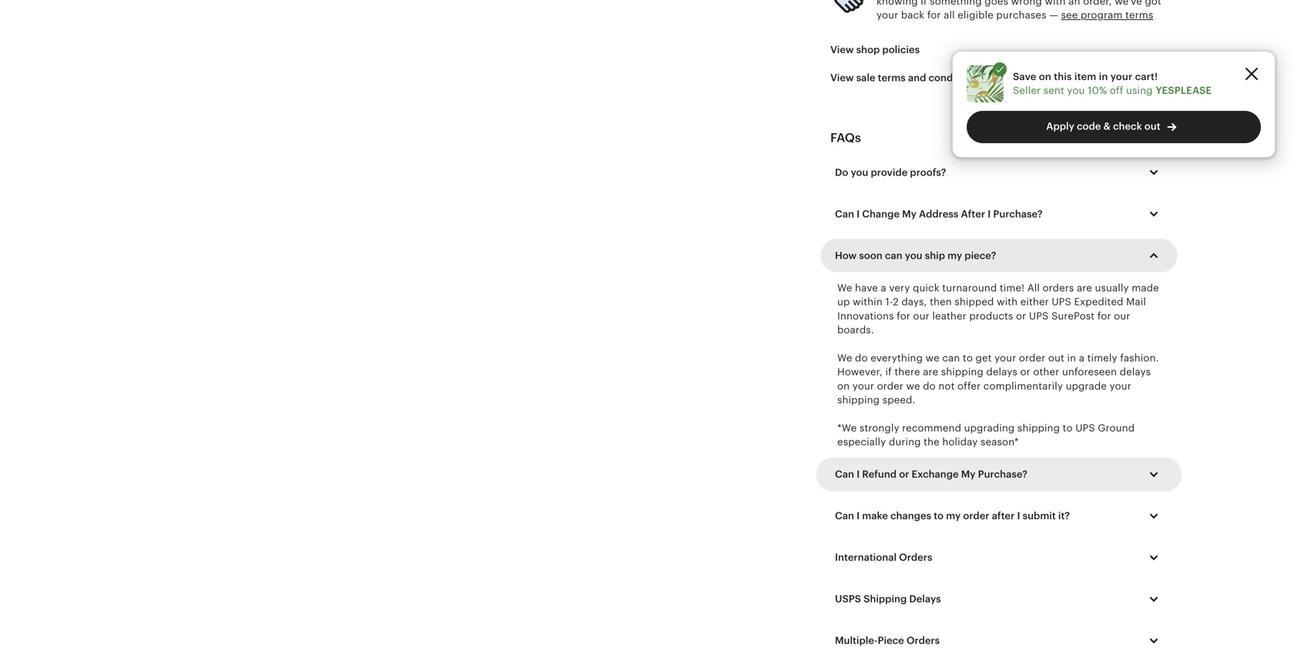 Task type: vqa. For each thing, say whether or not it's contained in the screenshot.
the your
yes



Task type: locate. For each thing, give the bounding box(es) containing it.
soon
[[860, 250, 883, 262]]

0 horizontal spatial do
[[855, 353, 868, 364]]

1 vertical spatial purchase?
[[978, 469, 1028, 481]]

1 we from the top
[[838, 282, 853, 294]]

we inside we do everything we can to get your order out in a timely fashion. however, if there are shipping delays or other unforeseen delays on your order we do not offer complimentarily upgrade your shipping speed.
[[838, 353, 853, 364]]

do up the however,
[[855, 353, 868, 364]]

mail
[[1127, 296, 1147, 308]]

orders down changes
[[899, 552, 933, 564]]

fashion.
[[1121, 353, 1159, 364]]

2 delays from the left
[[1120, 367, 1151, 378]]

upgrade
[[1066, 381, 1107, 392]]

*we strongly recommend upgrading shipping to ups ground especially during the holiday season*
[[838, 423, 1135, 448]]

on inside we do everything we can to get your order out in a timely fashion. however, if there are shipping delays or other unforeseen delays on your order we do not offer complimentarily upgrade your shipping speed.
[[838, 381, 850, 392]]

order left after
[[964, 511, 990, 522]]

1 vertical spatial in
[[1068, 353, 1077, 364]]

do
[[835, 167, 849, 178]]

can inside dropdown button
[[835, 469, 855, 481]]

my right change
[[903, 208, 917, 220]]

1 horizontal spatial are
[[1077, 282, 1093, 294]]

ups down orders
[[1052, 296, 1072, 308]]

can i change my address after i purchase?
[[835, 208, 1043, 220]]

your inside save on this item in your cart! seller sent you 10% off using yesplease
[[1111, 71, 1133, 82]]

0 horizontal spatial to
[[934, 511, 944, 522]]

i for can i make changes to my order after i submit it?
[[857, 511, 860, 522]]

to for shipping
[[1063, 423, 1073, 434]]

2 vertical spatial or
[[900, 469, 910, 481]]

0 horizontal spatial in
[[1068, 353, 1077, 364]]

0 vertical spatial are
[[1077, 282, 1093, 294]]

1 horizontal spatial we
[[926, 353, 940, 364]]

0 vertical spatial my
[[948, 250, 963, 262]]

2 vertical spatial can
[[835, 511, 855, 522]]

1 vertical spatial you
[[851, 167, 869, 178]]

and
[[908, 72, 927, 84]]

or up complimentarily
[[1021, 367, 1031, 378]]

terms left and
[[878, 72, 906, 84]]

0 horizontal spatial on
[[838, 381, 850, 392]]

within
[[853, 296, 883, 308]]

terms inside button
[[878, 72, 906, 84]]

0 vertical spatial can
[[835, 208, 855, 220]]

0 horizontal spatial for
[[897, 311, 911, 322]]

purchase? inside dropdown button
[[978, 469, 1028, 481]]

1 view from the top
[[831, 44, 854, 56]]

2 vertical spatial order
[[964, 511, 990, 522]]

0 vertical spatial out
[[1145, 121, 1161, 132]]

0 vertical spatial order
[[1020, 353, 1046, 364]]

to
[[963, 353, 973, 364], [1063, 423, 1073, 434], [934, 511, 944, 522]]

0 vertical spatial shipping
[[942, 367, 984, 378]]

we for we have a very quick turnaround time! all orders are usually made up within 1-2 days, then shipped with either ups expedited mail innovations for our leather products or ups surepost for our boards.
[[838, 282, 853, 294]]

view
[[831, 44, 854, 56], [831, 72, 854, 84]]

usps
[[835, 594, 862, 606]]

to down the upgrade
[[1063, 423, 1073, 434]]

1 vertical spatial order
[[877, 381, 904, 392]]

boards.
[[838, 325, 875, 336]]

2 vertical spatial you
[[905, 250, 923, 262]]

view inside button
[[831, 72, 854, 84]]

my right ship
[[948, 250, 963, 262]]

view sale terms and conditions button
[[819, 64, 992, 92]]

my right changes
[[947, 511, 961, 522]]

policies
[[883, 44, 920, 56]]

do you provide proofs? button
[[824, 156, 1175, 189]]

1 vertical spatial are
[[923, 367, 939, 378]]

1 vertical spatial or
[[1021, 367, 1031, 378]]

on
[[1039, 71, 1052, 82], [838, 381, 850, 392]]

2 vertical spatial ups
[[1076, 423, 1096, 434]]

can for can i change my address after i purchase?
[[835, 208, 855, 220]]

we up up
[[838, 282, 853, 294]]

out right check
[[1145, 121, 1161, 132]]

2 horizontal spatial shipping
[[1018, 423, 1060, 434]]

ups left ground
[[1076, 423, 1096, 434]]

yesplease
[[1156, 85, 1212, 96]]

to right changes
[[934, 511, 944, 522]]

can i make changes to my order after i submit it?
[[835, 511, 1070, 522]]

0 horizontal spatial delays
[[987, 367, 1018, 378]]

*we
[[838, 423, 857, 434]]

my
[[903, 208, 917, 220], [962, 469, 976, 481]]

strongly
[[860, 423, 900, 434]]

our
[[914, 311, 930, 322], [1114, 311, 1131, 322]]

multiple-piece orders
[[835, 636, 940, 647]]

1 horizontal spatial order
[[964, 511, 990, 522]]

innovations
[[838, 311, 894, 322]]

can up not
[[943, 353, 961, 364]]

turnaround
[[943, 282, 997, 294]]

on up "sent"
[[1039, 71, 1052, 82]]

see program terms
[[1062, 9, 1154, 21]]

or right refund
[[900, 469, 910, 481]]

orders right piece
[[907, 636, 940, 647]]

0 vertical spatial my
[[903, 208, 917, 220]]

1 horizontal spatial can
[[943, 353, 961, 364]]

ups
[[1052, 296, 1072, 308], [1030, 311, 1049, 322], [1076, 423, 1096, 434]]

you inside save on this item in your cart! seller sent you 10% off using yesplease
[[1068, 85, 1086, 96]]

during
[[889, 437, 921, 448]]

2 horizontal spatial you
[[1068, 85, 1086, 96]]

our down the days,
[[914, 311, 930, 322]]

apply code & check out
[[1047, 121, 1161, 132]]

0 vertical spatial to
[[963, 353, 973, 364]]

a inside we do everything we can to get your order out in a timely fashion. however, if there are shipping delays or other unforeseen delays on your order we do not offer complimentarily upgrade your shipping speed.
[[1079, 353, 1085, 364]]

out inside we do everything we can to get your order out in a timely fashion. however, if there are shipping delays or other unforeseen delays on your order we do not offer complimentarily upgrade your shipping speed.
[[1049, 353, 1065, 364]]

order inside dropdown button
[[964, 511, 990, 522]]

in inside save on this item in your cart! seller sent you 10% off using yesplease
[[1099, 71, 1109, 82]]

2 vertical spatial to
[[934, 511, 944, 522]]

1 horizontal spatial terms
[[1126, 9, 1154, 21]]

1 horizontal spatial a
[[1079, 353, 1085, 364]]

do you provide proofs?
[[835, 167, 947, 178]]

you right do
[[851, 167, 869, 178]]

in up unforeseen
[[1068, 353, 1077, 364]]

order down the if
[[877, 381, 904, 392]]

off
[[1110, 85, 1124, 96]]

1 vertical spatial my
[[962, 469, 976, 481]]

2 we from the top
[[838, 353, 853, 364]]

shipping up "season*"
[[1018, 423, 1060, 434]]

1 horizontal spatial our
[[1114, 311, 1131, 322]]

can left change
[[835, 208, 855, 220]]

not
[[939, 381, 955, 392]]

0 horizontal spatial ups
[[1030, 311, 1049, 322]]

shipping up offer on the right
[[942, 367, 984, 378]]

2 horizontal spatial ups
[[1076, 423, 1096, 434]]

0 vertical spatial a
[[881, 282, 887, 294]]

0 vertical spatial can
[[885, 250, 903, 262]]

multiple-piece orders button
[[824, 625, 1175, 653]]

1 vertical spatial ups
[[1030, 311, 1049, 322]]

0 vertical spatial or
[[1017, 311, 1027, 322]]

or down either
[[1017, 311, 1027, 322]]

on down the however,
[[838, 381, 850, 392]]

0 horizontal spatial terms
[[878, 72, 906, 84]]

i inside dropdown button
[[857, 469, 860, 481]]

shop
[[857, 44, 880, 56]]

view inside button
[[831, 44, 854, 56]]

your down 'timely'
[[1110, 381, 1132, 392]]

cart!
[[1136, 71, 1158, 82]]

delays down get
[[987, 367, 1018, 378]]

view for view sale terms and conditions
[[831, 72, 854, 84]]

you left ship
[[905, 250, 923, 262]]

to left get
[[963, 353, 973, 364]]

0 vertical spatial we
[[838, 282, 853, 294]]

0 vertical spatial orders
[[899, 552, 933, 564]]

you
[[1068, 85, 1086, 96], [851, 167, 869, 178], [905, 250, 923, 262]]

0 vertical spatial on
[[1039, 71, 1052, 82]]

purchase? right after
[[994, 208, 1043, 220]]

0 vertical spatial ups
[[1052, 296, 1072, 308]]

a
[[881, 282, 887, 294], [1079, 353, 1085, 364]]

we down there
[[907, 381, 921, 392]]

0 horizontal spatial out
[[1049, 353, 1065, 364]]

my right exchange
[[962, 469, 976, 481]]

1 horizontal spatial shipping
[[942, 367, 984, 378]]

1 horizontal spatial delays
[[1120, 367, 1151, 378]]

a inside we have a very quick turnaround time! all orders are usually made up within 1-2 days, then shipped with either ups expedited mail innovations for our leather products or ups surepost for our boards.
[[881, 282, 887, 294]]

1 vertical spatial to
[[1063, 423, 1073, 434]]

our down mail
[[1114, 311, 1131, 322]]

ups down either
[[1030, 311, 1049, 322]]

1 vertical spatial we
[[907, 381, 921, 392]]

refund
[[863, 469, 897, 481]]

1 horizontal spatial you
[[905, 250, 923, 262]]

can right soon
[[885, 250, 903, 262]]

made
[[1132, 282, 1160, 294]]

see program terms link
[[1062, 9, 1154, 21]]

we have a very quick turnaround time! all orders are usually made up within 1-2 days, then shipped with either ups expedited mail innovations for our leather products or ups surepost for our boards.
[[838, 282, 1160, 336]]

if
[[886, 367, 892, 378]]

submit
[[1023, 511, 1056, 522]]

terms right program
[[1126, 9, 1154, 21]]

2 view from the top
[[831, 72, 854, 84]]

1 vertical spatial can
[[943, 353, 961, 364]]

proofs?
[[910, 167, 947, 178]]

we up the however,
[[838, 353, 853, 364]]

0 horizontal spatial are
[[923, 367, 939, 378]]

speed.
[[883, 395, 916, 406]]

for down expedited
[[1098, 311, 1112, 322]]

you down item
[[1068, 85, 1086, 96]]

1 delays from the left
[[987, 367, 1018, 378]]

piece
[[878, 636, 905, 647]]

order up other
[[1020, 353, 1046, 364]]

do left not
[[923, 381, 936, 392]]

0 vertical spatial terms
[[1126, 9, 1154, 21]]

1 horizontal spatial do
[[923, 381, 936, 392]]

1 horizontal spatial in
[[1099, 71, 1109, 82]]

0 horizontal spatial a
[[881, 282, 887, 294]]

can left "make"
[[835, 511, 855, 522]]

0 vertical spatial you
[[1068, 85, 1086, 96]]

change
[[863, 208, 900, 220]]

2 can from the top
[[835, 469, 855, 481]]

can left refund
[[835, 469, 855, 481]]

1 vertical spatial my
[[947, 511, 961, 522]]

in
[[1099, 71, 1109, 82], [1068, 353, 1077, 364]]

view left shop
[[831, 44, 854, 56]]

0 vertical spatial view
[[831, 44, 854, 56]]

for down 2
[[897, 311, 911, 322]]

purchase? down "season*"
[[978, 469, 1028, 481]]

my inside dropdown button
[[962, 469, 976, 481]]

ground
[[1098, 423, 1135, 434]]

out up other
[[1049, 353, 1065, 364]]

0 horizontal spatial shipping
[[838, 395, 880, 406]]

1 vertical spatial on
[[838, 381, 850, 392]]

0 vertical spatial purchase?
[[994, 208, 1043, 220]]

shipping
[[942, 367, 984, 378], [838, 395, 880, 406], [1018, 423, 1060, 434]]

1 vertical spatial terms
[[878, 72, 906, 84]]

can for can i refund or exchange my purchase?
[[835, 469, 855, 481]]

are up expedited
[[1077, 282, 1093, 294]]

we inside we have a very quick turnaround time! all orders are usually made up within 1-2 days, then shipped with either ups expedited mail innovations for our leather products or ups surepost for our boards.
[[838, 282, 853, 294]]

2 horizontal spatial order
[[1020, 353, 1046, 364]]

apply code & check out link
[[967, 111, 1262, 143]]

1 horizontal spatial for
[[1098, 311, 1112, 322]]

0 horizontal spatial you
[[851, 167, 869, 178]]

are inside we do everything we can to get your order out in a timely fashion. however, if there are shipping delays or other unforeseen delays on your order we do not offer complimentarily upgrade your shipping speed.
[[923, 367, 939, 378]]

or
[[1017, 311, 1027, 322], [1021, 367, 1031, 378], [900, 469, 910, 481]]

1 vertical spatial can
[[835, 469, 855, 481]]

shipping down the however,
[[838, 395, 880, 406]]

0 horizontal spatial can
[[885, 250, 903, 262]]

a up unforeseen
[[1079, 353, 1085, 364]]

out
[[1145, 121, 1161, 132], [1049, 353, 1065, 364]]

we up not
[[926, 353, 940, 364]]

0 vertical spatial in
[[1099, 71, 1109, 82]]

we
[[838, 282, 853, 294], [838, 353, 853, 364]]

1 vertical spatial out
[[1049, 353, 1065, 364]]

in up 10%
[[1099, 71, 1109, 82]]

are right there
[[923, 367, 939, 378]]

your down the however,
[[853, 381, 875, 392]]

leather
[[933, 311, 967, 322]]

delays down the 'fashion.'
[[1120, 367, 1151, 378]]

1 horizontal spatial to
[[963, 353, 973, 364]]

order
[[1020, 353, 1046, 364], [877, 381, 904, 392], [964, 511, 990, 522]]

to inside *we strongly recommend upgrading shipping to ups ground especially during the holiday season*
[[1063, 423, 1073, 434]]

shipped
[[955, 296, 994, 308]]

1 vertical spatial we
[[838, 353, 853, 364]]

1 horizontal spatial out
[[1145, 121, 1161, 132]]

provide
[[871, 167, 908, 178]]

make
[[863, 511, 888, 522]]

a up 1-
[[881, 282, 887, 294]]

2 for from the left
[[1098, 311, 1112, 322]]

i for can i change my address after i purchase?
[[857, 208, 860, 220]]

1 horizontal spatial my
[[962, 469, 976, 481]]

0 horizontal spatial our
[[914, 311, 930, 322]]

2 horizontal spatial to
[[1063, 423, 1073, 434]]

are inside we have a very quick turnaround time! all orders are usually made up within 1-2 days, then shipped with either ups expedited mail innovations for our leather products or ups surepost for our boards.
[[1077, 282, 1093, 294]]

0 vertical spatial do
[[855, 353, 868, 364]]

1 can from the top
[[835, 208, 855, 220]]

especially
[[838, 437, 887, 448]]

your up off at the top of page
[[1111, 71, 1133, 82]]

are
[[1077, 282, 1093, 294], [923, 367, 939, 378]]

orders
[[1043, 282, 1075, 294]]

3 can from the top
[[835, 511, 855, 522]]

international orders button
[[824, 542, 1175, 574]]

0 horizontal spatial my
[[903, 208, 917, 220]]

your
[[1111, 71, 1133, 82], [995, 353, 1017, 364], [853, 381, 875, 392], [1110, 381, 1132, 392]]

very
[[890, 282, 910, 294]]

1 vertical spatial a
[[1079, 353, 1085, 364]]

view left the sale in the top right of the page
[[831, 72, 854, 84]]

1 horizontal spatial on
[[1039, 71, 1052, 82]]

i
[[857, 208, 860, 220], [988, 208, 991, 220], [857, 469, 860, 481], [857, 511, 860, 522], [1018, 511, 1021, 522]]

either
[[1021, 296, 1049, 308]]

exchange
[[912, 469, 959, 481]]

2 our from the left
[[1114, 311, 1131, 322]]

1 vertical spatial view
[[831, 72, 854, 84]]

holiday
[[943, 437, 978, 448]]

2 vertical spatial shipping
[[1018, 423, 1060, 434]]

to inside we do everything we can to get your order out in a timely fashion. however, if there are shipping delays or other unforeseen delays on your order we do not offer complimentarily upgrade your shipping speed.
[[963, 353, 973, 364]]



Task type: describe. For each thing, give the bounding box(es) containing it.
see
[[1062, 9, 1078, 21]]

offer
[[958, 381, 981, 392]]

view sale terms and conditions
[[831, 72, 980, 84]]

you inside do you provide proofs? dropdown button
[[851, 167, 869, 178]]

can inside we do everything we can to get your order out in a timely fashion. however, if there are shipping delays or other unforeseen delays on your order we do not offer complimentarily upgrade your shipping speed.
[[943, 353, 961, 364]]

expedited
[[1075, 296, 1124, 308]]

save
[[1013, 71, 1037, 82]]

program
[[1081, 9, 1123, 21]]

1-
[[886, 296, 893, 308]]

2
[[893, 296, 899, 308]]

to for can
[[963, 353, 973, 364]]

complimentarily
[[984, 381, 1064, 392]]

then
[[930, 296, 952, 308]]

&
[[1104, 121, 1111, 132]]

0 horizontal spatial order
[[877, 381, 904, 392]]

usps shipping delays
[[835, 594, 941, 606]]

1 vertical spatial orders
[[907, 636, 940, 647]]

my inside dropdown button
[[903, 208, 917, 220]]

in inside we do everything we can to get your order out in a timely fashion. however, if there are shipping delays or other unforeseen delays on your order we do not offer complimentarily upgrade your shipping speed.
[[1068, 353, 1077, 364]]

1 for from the left
[[897, 311, 911, 322]]

using
[[1127, 85, 1153, 96]]

delays
[[910, 594, 941, 606]]

everything
[[871, 353, 923, 364]]

upgrading
[[965, 423, 1015, 434]]

save on this item in your cart! seller sent you 10% off using yesplease
[[1013, 71, 1212, 96]]

after
[[961, 208, 986, 220]]

1 horizontal spatial ups
[[1052, 296, 1072, 308]]

code
[[1077, 121, 1102, 132]]

view shop policies button
[[819, 36, 932, 64]]

shipping inside *we strongly recommend upgrading shipping to ups ground especially during the holiday season*
[[1018, 423, 1060, 434]]

0 horizontal spatial we
[[907, 381, 921, 392]]

changes
[[891, 511, 932, 522]]

ship
[[925, 250, 946, 262]]

recommend
[[903, 423, 962, 434]]

usually
[[1095, 282, 1130, 294]]

terms for program
[[1126, 9, 1154, 21]]

this
[[1054, 71, 1072, 82]]

can i refund or exchange my purchase?
[[835, 469, 1028, 481]]

can i refund or exchange my purchase? button
[[824, 459, 1175, 491]]

purchase? inside dropdown button
[[994, 208, 1043, 220]]

other
[[1034, 367, 1060, 378]]

sent
[[1044, 85, 1065, 96]]

or inside we have a very quick turnaround time! all orders are usually made up within 1-2 days, then shipped with either ups expedited mail innovations for our leather products or ups surepost for our boards.
[[1017, 311, 1027, 322]]

piece?
[[965, 250, 997, 262]]

or inside we do everything we can to get your order out in a timely fashion. however, if there are shipping delays or other unforeseen delays on your order we do not offer complimentarily upgrade your shipping speed.
[[1021, 367, 1031, 378]]

the
[[924, 437, 940, 448]]

there
[[895, 367, 921, 378]]

you inside how soon can you ship my piece? dropdown button
[[905, 250, 923, 262]]

up
[[838, 296, 850, 308]]

it?
[[1059, 511, 1070, 522]]

with
[[997, 296, 1018, 308]]

can for can i make changes to my order after i submit it?
[[835, 511, 855, 522]]

we for we do everything we can to get your order out in a timely fashion. however, if there are shipping delays or other unforeseen delays on your order we do not offer complimentarily upgrade your shipping speed.
[[838, 353, 853, 364]]

can i make changes to my order after i submit it? button
[[824, 500, 1175, 533]]

my for order
[[947, 511, 961, 522]]

view shop policies
[[831, 44, 920, 56]]

season*
[[981, 437, 1019, 448]]

ups inside *we strongly recommend upgrading shipping to ups ground especially during the holiday season*
[[1076, 423, 1096, 434]]

conditions
[[929, 72, 980, 84]]

address
[[919, 208, 959, 220]]

we do everything we can to get your order out in a timely fashion. however, if there are shipping delays or other unforeseen delays on your order we do not offer complimentarily upgrade your shipping speed.
[[838, 353, 1159, 406]]

days,
[[902, 296, 927, 308]]

surepost
[[1052, 311, 1095, 322]]

after
[[992, 511, 1015, 522]]

all
[[1028, 282, 1040, 294]]

multiple-
[[835, 636, 878, 647]]

can i change my address after i purchase? button
[[824, 198, 1175, 230]]

how soon can you ship my piece? button
[[824, 240, 1175, 272]]

timely
[[1088, 353, 1118, 364]]

have
[[855, 282, 878, 294]]

1 our from the left
[[914, 311, 930, 322]]

terms for sale
[[878, 72, 906, 84]]

0 vertical spatial we
[[926, 353, 940, 364]]

1 vertical spatial shipping
[[838, 395, 880, 406]]

view for view shop policies
[[831, 44, 854, 56]]

10%
[[1088, 85, 1108, 96]]

seller
[[1013, 85, 1041, 96]]

international orders
[[835, 552, 933, 564]]

1 vertical spatial do
[[923, 381, 936, 392]]

unforeseen
[[1063, 367, 1118, 378]]

can inside how soon can you ship my piece? dropdown button
[[885, 250, 903, 262]]

shipping
[[864, 594, 907, 606]]

to inside dropdown button
[[934, 511, 944, 522]]

item
[[1075, 71, 1097, 82]]

check
[[1114, 121, 1143, 132]]

how
[[835, 250, 857, 262]]

sale
[[857, 72, 876, 84]]

your right get
[[995, 353, 1017, 364]]

however,
[[838, 367, 883, 378]]

quick
[[913, 282, 940, 294]]

on inside save on this item in your cart! seller sent you 10% off using yesplease
[[1039, 71, 1052, 82]]

get
[[976, 353, 992, 364]]

my for piece?
[[948, 250, 963, 262]]

international
[[835, 552, 897, 564]]

i for can i refund or exchange my purchase?
[[857, 469, 860, 481]]

usps shipping delays button
[[824, 584, 1175, 616]]

or inside dropdown button
[[900, 469, 910, 481]]



